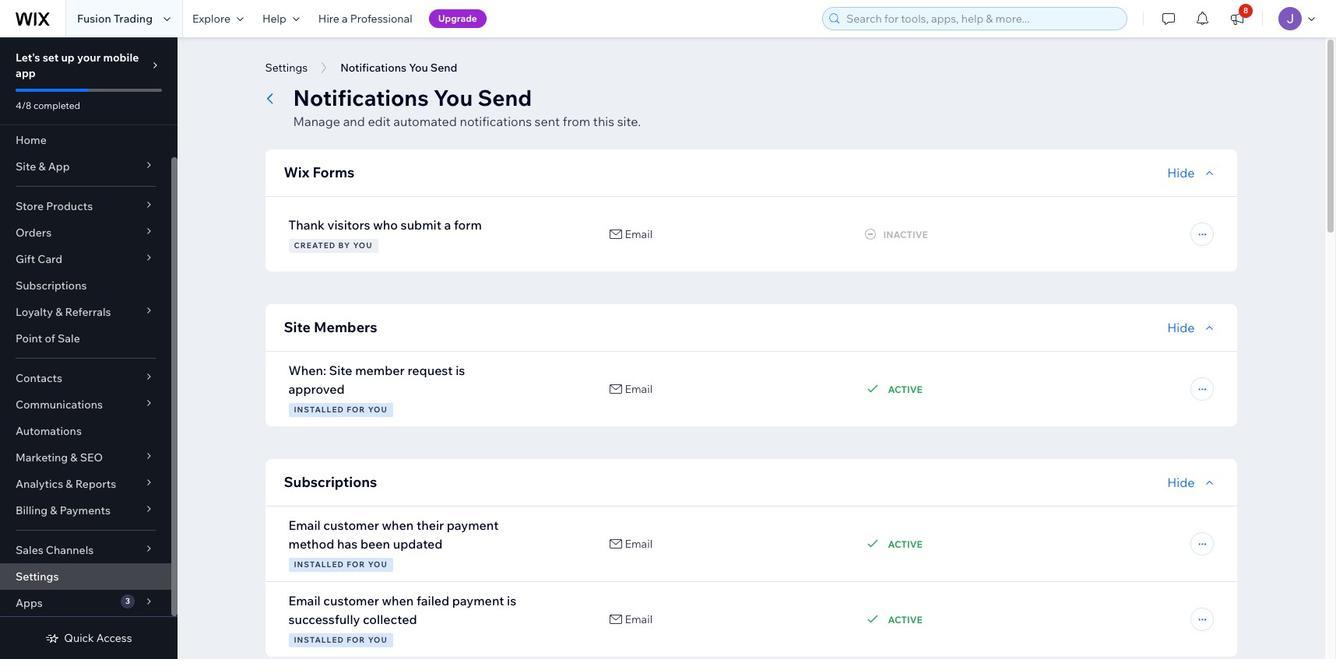 Task type: vqa. For each thing, say whether or not it's contained in the screenshot.
Menu containing Add
no



Task type: describe. For each thing, give the bounding box(es) containing it.
& for site
[[38, 160, 46, 174]]

analytics
[[16, 477, 63, 491]]

point of sale link
[[0, 326, 171, 352]]

sales
[[16, 544, 43, 558]]

automations
[[16, 424, 82, 438]]

let's
[[16, 51, 40, 65]]

your
[[77, 51, 101, 65]]

billing
[[16, 504, 48, 518]]

thank visitors who submit a form created by you
[[289, 217, 482, 251]]

send for notifications you send
[[431, 61, 458, 75]]

wix forms
[[284, 164, 355, 181]]

is inside "email customer when failed payment is successfully collected installed for you"
[[507, 593, 517, 609]]

1 vertical spatial subscriptions
[[284, 474, 377, 491]]

billing & payments
[[16, 504, 111, 518]]

point of sale
[[16, 332, 80, 346]]

customer for successfully
[[323, 593, 379, 609]]

help
[[262, 12, 286, 26]]

failed
[[417, 593, 450, 609]]

you inside "when: site member request is approved installed for you"
[[368, 405, 388, 415]]

communications
[[16, 398, 103, 412]]

analytics & reports
[[16, 477, 116, 491]]

Search for tools, apps, help & more... field
[[842, 8, 1122, 30]]

when for collected
[[382, 593, 414, 609]]

email customer when their payment method has been updated installed for you
[[289, 518, 499, 570]]

contacts button
[[0, 365, 171, 392]]

& for billing
[[50, 504, 57, 518]]

store products button
[[0, 193, 171, 220]]

3
[[125, 597, 130, 607]]

their
[[417, 518, 444, 534]]

you inside the thank visitors who submit a form created by you
[[353, 241, 373, 251]]

successfully
[[289, 612, 360, 628]]

sidebar element
[[0, 37, 178, 660]]

marketing & seo
[[16, 451, 103, 465]]

up
[[61, 51, 75, 65]]

hide button for forms
[[1168, 164, 1219, 182]]

contacts
[[16, 372, 62, 386]]

hide for forms
[[1168, 165, 1195, 181]]

member
[[355, 363, 405, 379]]

site.
[[617, 114, 641, 129]]

completed
[[33, 100, 80, 111]]

manage
[[293, 114, 340, 129]]

automated
[[394, 114, 457, 129]]

loyalty
[[16, 305, 53, 319]]

marketing & seo button
[[0, 445, 171, 471]]

of
[[45, 332, 55, 346]]

settings button
[[257, 56, 316, 79]]

this
[[593, 114, 615, 129]]

wix
[[284, 164, 310, 181]]

notifications you send manage and edit automated notifications sent from this site.
[[293, 84, 641, 129]]

request
[[408, 363, 453, 379]]

form
[[454, 217, 482, 233]]

email customer when failed payment is successfully collected installed for you
[[289, 593, 517, 646]]

forms
[[313, 164, 355, 181]]

quick
[[64, 632, 94, 646]]

send for notifications you send manage and edit automated notifications sent from this site.
[[478, 84, 532, 111]]

8 button
[[1220, 0, 1255, 37]]

submit
[[401, 217, 442, 233]]

approved
[[289, 382, 345, 397]]

point
[[16, 332, 42, 346]]

created
[[294, 241, 336, 251]]

hide button for members
[[1168, 319, 1219, 337]]

you inside email customer when their payment method has been updated installed for you
[[368, 560, 388, 570]]

installed inside email customer when their payment method has been updated installed for you
[[294, 560, 344, 570]]

settings for settings link
[[16, 570, 59, 584]]

3 hide from the top
[[1168, 475, 1195, 491]]

installed inside "when: site member request is approved installed for you"
[[294, 405, 344, 415]]

reports
[[75, 477, 116, 491]]

8
[[1244, 5, 1249, 16]]

is inside "when: site member request is approved installed for you"
[[456, 363, 465, 379]]

store
[[16, 199, 44, 213]]

notifications for notifications you send manage and edit automated notifications sent from this site.
[[293, 84, 429, 111]]

payments
[[60, 504, 111, 518]]

site members
[[284, 319, 377, 336]]

method
[[289, 537, 334, 552]]

quick access
[[64, 632, 132, 646]]

gift card button
[[0, 246, 171, 273]]

mobile
[[103, 51, 139, 65]]

edit
[[368, 114, 391, 129]]

notifications
[[460, 114, 532, 129]]

for inside "when: site member request is approved installed for you"
[[347, 405, 366, 415]]

home link
[[0, 127, 171, 153]]

hire
[[318, 12, 340, 26]]

set
[[43, 51, 59, 65]]

sale
[[58, 332, 80, 346]]

3 hide button from the top
[[1168, 474, 1219, 492]]

been
[[361, 537, 390, 552]]

channels
[[46, 544, 94, 558]]

notifications for notifications you send
[[340, 61, 407, 75]]



Task type: locate. For each thing, give the bounding box(es) containing it.
send up notifications you send manage and edit automated notifications sent from this site. on the top left of the page
[[431, 61, 458, 75]]

home
[[16, 133, 47, 147]]

apps
[[16, 597, 43, 611]]

you down been
[[368, 560, 388, 570]]

site up approved
[[329, 363, 352, 379]]

orders
[[16, 226, 52, 240]]

1 for from the top
[[347, 405, 366, 415]]

1 vertical spatial active
[[888, 539, 923, 550]]

1 vertical spatial settings
[[16, 570, 59, 584]]

0 horizontal spatial send
[[431, 61, 458, 75]]

0 horizontal spatial site
[[16, 160, 36, 174]]

1 horizontal spatial a
[[444, 217, 451, 233]]

help button
[[253, 0, 309, 37]]

0 vertical spatial send
[[431, 61, 458, 75]]

settings link
[[0, 564, 171, 590]]

you down collected
[[368, 636, 388, 646]]

analytics & reports button
[[0, 471, 171, 498]]

customer inside "email customer when failed payment is successfully collected installed for you"
[[323, 593, 379, 609]]

visitors
[[328, 217, 370, 233]]

email
[[625, 227, 653, 241], [625, 382, 653, 396], [289, 518, 321, 534], [625, 537, 653, 551], [289, 593, 321, 609], [625, 613, 653, 627]]

payment right their
[[447, 518, 499, 534]]

2 customer from the top
[[323, 593, 379, 609]]

1 horizontal spatial site
[[284, 319, 311, 336]]

1 vertical spatial when
[[382, 593, 414, 609]]

1 vertical spatial hide
[[1168, 320, 1195, 336]]

1 active from the top
[[888, 384, 923, 395]]

1 vertical spatial you
[[434, 84, 473, 111]]

a right hire
[[342, 12, 348, 26]]

2 installed from the top
[[294, 560, 344, 570]]

send up notifications
[[478, 84, 532, 111]]

1 vertical spatial a
[[444, 217, 451, 233]]

4/8 completed
[[16, 100, 80, 111]]

site for site & app
[[16, 160, 36, 174]]

hire a professional link
[[309, 0, 422, 37]]

2 vertical spatial hide button
[[1168, 474, 1219, 492]]

by
[[338, 241, 351, 251]]

& right the billing
[[50, 504, 57, 518]]

site inside dropdown button
[[16, 160, 36, 174]]

subscriptions
[[16, 279, 87, 293], [284, 474, 377, 491]]

and
[[343, 114, 365, 129]]

4/8
[[16, 100, 31, 111]]

trading
[[114, 12, 153, 26]]

when:
[[289, 363, 326, 379]]

seo
[[80, 451, 103, 465]]

sales channels
[[16, 544, 94, 558]]

sales channels button
[[0, 537, 171, 564]]

1 vertical spatial hide button
[[1168, 319, 1219, 337]]

when: site member request is approved installed for you
[[289, 363, 465, 415]]

who
[[373, 217, 398, 233]]

0 vertical spatial customer
[[323, 518, 379, 534]]

active for when: site member request is approved
[[888, 384, 923, 395]]

3 for from the top
[[347, 636, 366, 646]]

0 vertical spatial when
[[382, 518, 414, 534]]

send
[[431, 61, 458, 75], [478, 84, 532, 111]]

2 for from the top
[[347, 560, 366, 570]]

& left seo
[[70, 451, 78, 465]]

active
[[888, 384, 923, 395], [888, 539, 923, 550], [888, 614, 923, 626]]

2 active from the top
[[888, 539, 923, 550]]

settings
[[265, 61, 308, 75], [16, 570, 59, 584]]

subscriptions down card on the left of page
[[16, 279, 87, 293]]

0 horizontal spatial you
[[409, 61, 428, 75]]

installed down approved
[[294, 405, 344, 415]]

is
[[456, 363, 465, 379], [507, 593, 517, 609]]

you for notifications you send manage and edit automated notifications sent from this site.
[[434, 84, 473, 111]]

installed inside "email customer when failed payment is successfully collected installed for you"
[[294, 636, 344, 646]]

products
[[46, 199, 93, 213]]

1 vertical spatial send
[[478, 84, 532, 111]]

& for analytics
[[66, 477, 73, 491]]

2 horizontal spatial site
[[329, 363, 352, 379]]

when inside email customer when their payment method has been updated installed for you
[[382, 518, 414, 534]]

1 horizontal spatial subscriptions
[[284, 474, 377, 491]]

communications button
[[0, 392, 171, 418]]

&
[[38, 160, 46, 174], [55, 305, 63, 319], [70, 451, 78, 465], [66, 477, 73, 491], [50, 504, 57, 518]]

1 horizontal spatial send
[[478, 84, 532, 111]]

2 hide from the top
[[1168, 320, 1195, 336]]

payment inside "email customer when failed payment is successfully collected installed for you"
[[452, 593, 504, 609]]

you
[[353, 241, 373, 251], [368, 405, 388, 415], [368, 560, 388, 570], [368, 636, 388, 646]]

0 horizontal spatial a
[[342, 12, 348, 26]]

a inside the thank visitors who submit a form created by you
[[444, 217, 451, 233]]

for
[[347, 405, 366, 415], [347, 560, 366, 570], [347, 636, 366, 646]]

1 horizontal spatial is
[[507, 593, 517, 609]]

notifications you send
[[340, 61, 458, 75]]

for inside email customer when their payment method has been updated installed for you
[[347, 560, 366, 570]]

when inside "email customer when failed payment is successfully collected installed for you"
[[382, 593, 414, 609]]

you
[[409, 61, 428, 75], [434, 84, 473, 111]]

billing & payments button
[[0, 498, 171, 524]]

gift card
[[16, 252, 62, 266]]

email for thank visitors who submit a form
[[625, 227, 653, 241]]

email for email customer when their payment method has been updated
[[625, 537, 653, 551]]

site
[[16, 160, 36, 174], [284, 319, 311, 336], [329, 363, 352, 379]]

& left app
[[38, 160, 46, 174]]

1 vertical spatial is
[[507, 593, 517, 609]]

card
[[38, 252, 62, 266]]

for inside "email customer when failed payment is successfully collected installed for you"
[[347, 636, 366, 646]]

1 when from the top
[[382, 518, 414, 534]]

quick access button
[[45, 632, 132, 646]]

email for when: site member request is approved
[[625, 382, 653, 396]]

settings inside sidebar element
[[16, 570, 59, 584]]

1 vertical spatial for
[[347, 560, 366, 570]]

upgrade
[[438, 12, 477, 24]]

you inside notifications you send manage and edit automated notifications sent from this site.
[[434, 84, 473, 111]]

2 vertical spatial hide
[[1168, 475, 1195, 491]]

0 horizontal spatial settings
[[16, 570, 59, 584]]

explore
[[192, 12, 231, 26]]

1 hide from the top
[[1168, 165, 1195, 181]]

2 vertical spatial site
[[329, 363, 352, 379]]

you inside "email customer when failed payment is successfully collected installed for you"
[[368, 636, 388, 646]]

you for notifications you send
[[409, 61, 428, 75]]

send inside button
[[431, 61, 458, 75]]

0 vertical spatial payment
[[447, 518, 499, 534]]

notifications up and
[[293, 84, 429, 111]]

email for email customer when failed payment is successfully collected
[[625, 613, 653, 627]]

1 horizontal spatial you
[[434, 84, 473, 111]]

when up collected
[[382, 593, 414, 609]]

when
[[382, 518, 414, 534], [382, 593, 414, 609]]

you right by
[[353, 241, 373, 251]]

0 vertical spatial settings
[[265, 61, 308, 75]]

automations link
[[0, 418, 171, 445]]

& inside popup button
[[66, 477, 73, 491]]

customer inside email customer when their payment method has been updated installed for you
[[323, 518, 379, 534]]

loyalty & referrals
[[16, 305, 111, 319]]

hire a professional
[[318, 12, 413, 26]]

inactive
[[884, 229, 928, 240]]

0 vertical spatial site
[[16, 160, 36, 174]]

active for email customer when failed payment is successfully collected
[[888, 614, 923, 626]]

payment right failed
[[452, 593, 504, 609]]

notifications inside button
[[340, 61, 407, 75]]

notifications
[[340, 61, 407, 75], [293, 84, 429, 111]]

customer up successfully
[[323, 593, 379, 609]]

0 horizontal spatial subscriptions
[[16, 279, 87, 293]]

email inside email customer when their payment method has been updated installed for you
[[289, 518, 321, 534]]

site & app
[[16, 160, 70, 174]]

site for site members
[[284, 319, 311, 336]]

upgrade button
[[429, 9, 487, 28]]

has
[[337, 537, 358, 552]]

active for email customer when their payment method has been updated
[[888, 539, 923, 550]]

when for been
[[382, 518, 414, 534]]

you inside button
[[409, 61, 428, 75]]

& for marketing
[[70, 451, 78, 465]]

3 active from the top
[[888, 614, 923, 626]]

& inside popup button
[[55, 305, 63, 319]]

subscriptions inside sidebar element
[[16, 279, 87, 293]]

0 vertical spatial is
[[456, 363, 465, 379]]

payment for failed
[[452, 593, 504, 609]]

0 vertical spatial for
[[347, 405, 366, 415]]

marketing
[[16, 451, 68, 465]]

1 vertical spatial notifications
[[293, 84, 429, 111]]

1 vertical spatial customer
[[323, 593, 379, 609]]

& inside dropdown button
[[70, 451, 78, 465]]

settings inside button
[[265, 61, 308, 75]]

when up updated
[[382, 518, 414, 534]]

0 vertical spatial a
[[342, 12, 348, 26]]

collected
[[363, 612, 417, 628]]

store products
[[16, 199, 93, 213]]

1 horizontal spatial settings
[[265, 61, 308, 75]]

3 installed from the top
[[294, 636, 344, 646]]

2 vertical spatial installed
[[294, 636, 344, 646]]

& left reports at the bottom of the page
[[66, 477, 73, 491]]

installed down method
[[294, 560, 344, 570]]

1 vertical spatial installed
[[294, 560, 344, 570]]

customer up has
[[323, 518, 379, 534]]

a left form
[[444, 217, 451, 233]]

sent
[[535, 114, 560, 129]]

& right loyalty
[[55, 305, 63, 319]]

notifications inside notifications you send manage and edit automated notifications sent from this site.
[[293, 84, 429, 111]]

2 vertical spatial for
[[347, 636, 366, 646]]

settings down sales
[[16, 570, 59, 584]]

0 horizontal spatial is
[[456, 363, 465, 379]]

settings for settings button
[[265, 61, 308, 75]]

2 when from the top
[[382, 593, 414, 609]]

you down the member
[[368, 405, 388, 415]]

a
[[342, 12, 348, 26], [444, 217, 451, 233]]

send inside notifications you send manage and edit automated notifications sent from this site.
[[478, 84, 532, 111]]

settings down help button
[[265, 61, 308, 75]]

payment for their
[[447, 518, 499, 534]]

for down successfully
[[347, 636, 366, 646]]

updated
[[393, 537, 443, 552]]

1 customer from the top
[[323, 518, 379, 534]]

hide
[[1168, 165, 1195, 181], [1168, 320, 1195, 336], [1168, 475, 1195, 491]]

0 vertical spatial hide
[[1168, 165, 1195, 181]]

1 vertical spatial site
[[284, 319, 311, 336]]

referrals
[[65, 305, 111, 319]]

2 vertical spatial active
[[888, 614, 923, 626]]

0 vertical spatial installed
[[294, 405, 344, 415]]

0 vertical spatial subscriptions
[[16, 279, 87, 293]]

loyalty & referrals button
[[0, 299, 171, 326]]

installed down successfully
[[294, 636, 344, 646]]

1 installed from the top
[[294, 405, 344, 415]]

members
[[314, 319, 377, 336]]

installed
[[294, 405, 344, 415], [294, 560, 344, 570], [294, 636, 344, 646]]

site & app button
[[0, 153, 171, 180]]

0 vertical spatial notifications
[[340, 61, 407, 75]]

subscriptions link
[[0, 273, 171, 299]]

for down the member
[[347, 405, 366, 415]]

1 hide button from the top
[[1168, 164, 1219, 182]]

site inside "when: site member request is approved installed for you"
[[329, 363, 352, 379]]

subscriptions up has
[[284, 474, 377, 491]]

gift
[[16, 252, 35, 266]]

hide for members
[[1168, 320, 1195, 336]]

site down the home
[[16, 160, 36, 174]]

notifications you send button
[[333, 56, 465, 79]]

customer for has
[[323, 518, 379, 534]]

2 hide button from the top
[[1168, 319, 1219, 337]]

0 vertical spatial hide button
[[1168, 164, 1219, 182]]

access
[[96, 632, 132, 646]]

payment inside email customer when their payment method has been updated installed for you
[[447, 518, 499, 534]]

site up when:
[[284, 319, 311, 336]]

professional
[[350, 12, 413, 26]]

0 vertical spatial active
[[888, 384, 923, 395]]

app
[[48, 160, 70, 174]]

notifications down professional
[[340, 61, 407, 75]]

for down has
[[347, 560, 366, 570]]

& for loyalty
[[55, 305, 63, 319]]

0 vertical spatial you
[[409, 61, 428, 75]]

email inside "email customer when failed payment is successfully collected installed for you"
[[289, 593, 321, 609]]

from
[[563, 114, 591, 129]]

1 vertical spatial payment
[[452, 593, 504, 609]]



